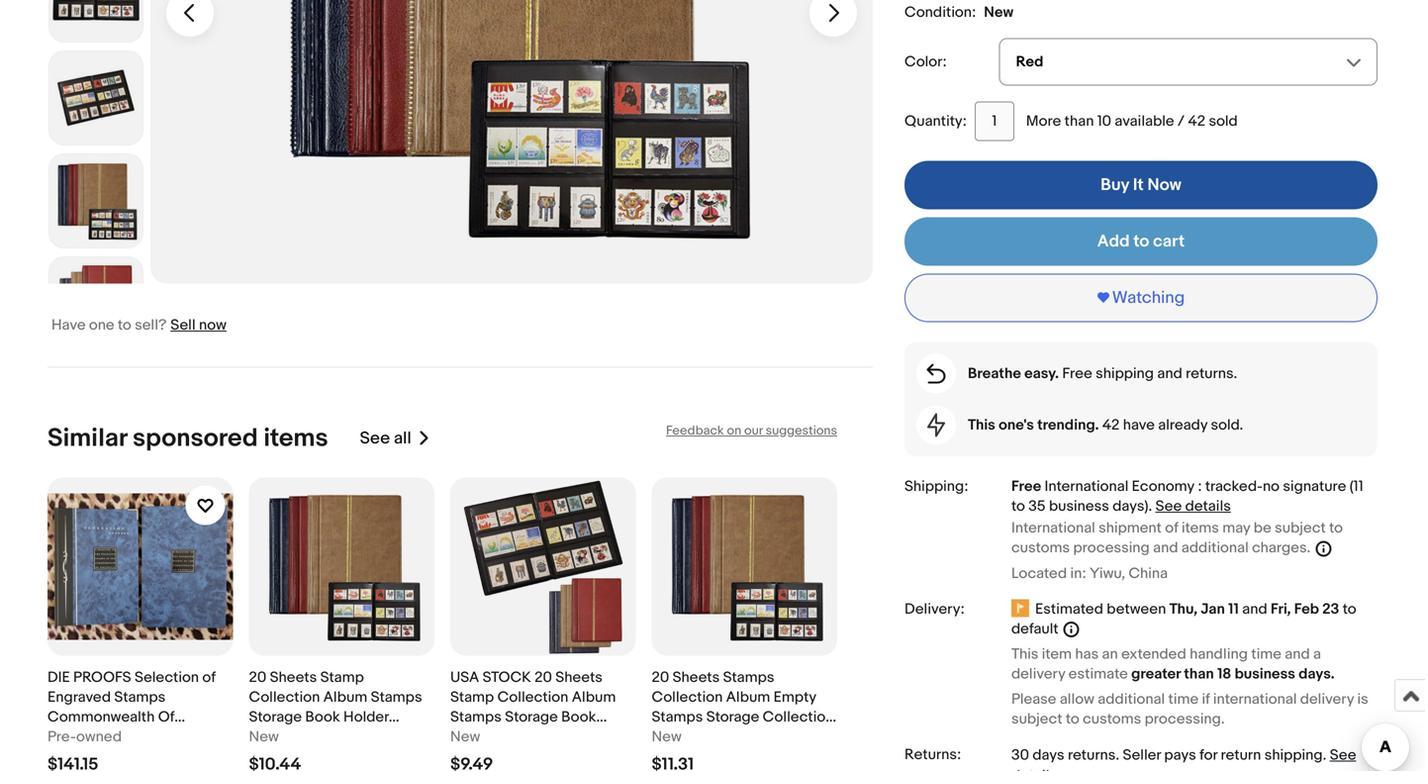 Task type: describe. For each thing, give the bounding box(es) containing it.
breathe
[[968, 365, 1021, 383]]

stamp inside usa stock 20 sheets stamp collection album stamps storage book holder red brown
[[450, 689, 494, 706]]

feb
[[1295, 600, 1319, 618]]

23
[[1323, 600, 1340, 618]]

be
[[1254, 519, 1272, 537]]

estimated
[[1035, 600, 1104, 618]]

11
[[1229, 600, 1239, 618]]

no
[[1263, 478, 1280, 496]]

of inside 'international shipment of items may be subject to customs processing and additional charges.'
[[1165, 519, 1179, 537]]

new for 20 sheets stamps collection album empty stamps storage collection organise album
[[652, 728, 682, 746]]

our
[[744, 423, 763, 439]]

returns:
[[905, 746, 961, 764]]

an
[[1102, 645, 1118, 663]]

all
[[394, 428, 411, 449]]

and inside 'international shipment of items may be subject to customs processing and additional charges.'
[[1153, 539, 1178, 557]]

brown
[[530, 728, 572, 746]]

commonwealth
[[48, 708, 155, 726]]

book inside usa stock 20 sheets stamp collection album stamps storage book holder red brown
[[561, 708, 596, 726]]

die proofs selection of engraved stamps commonwealth of australia federation
[[48, 669, 216, 746]]

book inside the 20 sheets stamp collection album stamps storage book holder display supplies
[[305, 708, 340, 726]]

items inside 'international shipment of items may be subject to customs processing and additional charges.'
[[1182, 519, 1219, 537]]

(11
[[1350, 478, 1364, 496]]

new for usa stock 20 sheets stamp collection album stamps storage book holder red brown
[[450, 728, 480, 746]]

days
[[1033, 746, 1065, 764]]

of
[[158, 708, 174, 726]]

2 horizontal spatial .
[[1323, 746, 1327, 764]]

color
[[905, 53, 943, 71]]

1 horizontal spatial 42
[[1188, 113, 1206, 130]]

organise
[[652, 728, 714, 746]]

stamps inside the 20 sheets stamp collection album stamps storage book holder display supplies
[[371, 689, 422, 706]]

international shipment of items may be subject to customs processing and additional charges.
[[1012, 519, 1343, 557]]

delivery:
[[905, 600, 965, 618]]

and left returns.
[[1158, 365, 1183, 383]]

new text field for 20 sheets stamps collection album empty stamps storage collection organise album
[[652, 727, 682, 747]]

album inside the 20 sheets stamp collection album stamps storage book holder display supplies
[[323, 689, 368, 706]]

feedback on our suggestions link
[[666, 423, 837, 439]]

collection up organise
[[652, 689, 723, 706]]

one
[[89, 316, 114, 334]]

subject inside 'please allow additional time if international delivery is subject to customs processing.'
[[1012, 710, 1063, 728]]

holder inside usa stock 20 sheets stamp collection album stamps storage book holder red brown
[[450, 728, 496, 746]]

proofs
[[73, 669, 131, 687]]

time inside this item has an extended handling time and a delivery estimate
[[1252, 645, 1282, 663]]

delivery inside 'please allow additional time if international delivery is subject to customs processing.'
[[1301, 690, 1354, 708]]

returns
[[1068, 746, 1116, 764]]

supplies
[[302, 728, 360, 746]]

buy it now
[[1101, 175, 1182, 196]]

to inside add to cart link
[[1134, 231, 1150, 252]]

picture 4 of 8 image
[[49, 52, 143, 145]]

and inside 'estimated between thu, jan 11 and fri, feb 23 to default'
[[1243, 600, 1268, 618]]

feedback on our suggestions
[[666, 423, 837, 439]]

collection inside the 20 sheets stamp collection album stamps storage book holder display supplies
[[249, 689, 320, 706]]

Pre-owned text field
[[48, 727, 122, 747]]

feedback
[[666, 423, 724, 439]]

seller
[[1123, 746, 1161, 764]]

please
[[1012, 690, 1057, 708]]

additional inside 'international shipment of items may be subject to customs processing and additional charges.'
[[1182, 539, 1249, 557]]

New text field
[[450, 727, 480, 747]]

extended
[[1122, 645, 1187, 663]]

china
[[1129, 564, 1168, 582]]

shipment
[[1099, 519, 1162, 537]]

20 for 20 sheets stamps collection album empty stamps storage collection organise album
[[652, 669, 669, 687]]

suggestions
[[766, 423, 837, 439]]

add to cart link
[[905, 217, 1378, 266]]

similar sponsored items
[[48, 423, 328, 454]]

international economy : tracked-no signature (11 to 35 business days)
[[1012, 478, 1364, 515]]

20 for 20 sheets stamp collection album stamps storage book holder display supplies
[[249, 669, 267, 687]]

0 vertical spatial see details link
[[1156, 498, 1231, 515]]

thu,
[[1170, 600, 1198, 618]]

sheets for stamps
[[673, 669, 720, 687]]

30 days returns . seller pays for return shipping .
[[1012, 746, 1330, 764]]

die
[[48, 669, 70, 687]]

customs inside 'please allow additional time if international delivery is subject to customs processing.'
[[1083, 710, 1142, 728]]

condition: new
[[905, 4, 1014, 21]]

new for 20 sheets stamp collection album stamps storage book holder display supplies
[[249, 728, 279, 746]]

between
[[1107, 600, 1166, 618]]

already
[[1158, 416, 1208, 434]]

see for details
[[1330, 746, 1357, 764]]

1 horizontal spatial see
[[1156, 498, 1182, 515]]

20 sheets stamp collection album stamps storage book holder display supplies
[[249, 669, 422, 746]]

stamps inside usa stock 20 sheets stamp collection album stamps storage book holder red brown
[[450, 708, 502, 726]]

yiwu,
[[1090, 564, 1126, 582]]

sold.
[[1211, 416, 1244, 434]]

if
[[1202, 690, 1210, 708]]

18
[[1218, 665, 1232, 683]]

sheets inside usa stock 20 sheets stamp collection album stamps storage book holder red brown
[[556, 669, 603, 687]]

one's
[[999, 416, 1034, 434]]

0 horizontal spatial shipping
[[1096, 365, 1154, 383]]

sell now link
[[171, 316, 227, 334]]

See all text field
[[360, 428, 411, 449]]

delivery inside this item has an extended handling time and a delivery estimate
[[1012, 665, 1066, 683]]

display
[[249, 728, 298, 746]]

for
[[1200, 746, 1218, 764]]

sell
[[171, 316, 196, 334]]

with details__icon image for breathe
[[927, 364, 946, 384]]

pre-owned
[[48, 728, 122, 746]]

estimate
[[1069, 665, 1128, 683]]

australia
[[48, 728, 107, 746]]

more
[[1026, 113, 1061, 130]]

please allow additional time if international delivery is subject to customs processing.
[[1012, 690, 1369, 728]]

estimated between thu, jan 11 and fri, feb 23 to default
[[1012, 600, 1357, 638]]

to right the one
[[118, 316, 131, 334]]

empty
[[774, 689, 816, 706]]

picture 5 of 8 image
[[49, 155, 143, 248]]

have one to sell? sell now
[[51, 316, 227, 334]]

international for processing
[[1012, 519, 1096, 537]]

now
[[199, 316, 227, 334]]

storage inside the 20 sheets stamp collection album stamps storage book holder display supplies
[[249, 708, 302, 726]]

35
[[1029, 498, 1046, 515]]

20 sheets stamps collection album stamps holder collection stamp albums supplies - picture 1 of 8 image
[[150, 0, 873, 284]]

pre-
[[48, 728, 76, 746]]



Task type: vqa. For each thing, say whether or not it's contained in the screenshot.
Sell
yes



Task type: locate. For each thing, give the bounding box(es) containing it.
trending.
[[1038, 416, 1099, 434]]

details down :
[[1186, 498, 1231, 515]]

20 inside 20 sheets stamps collection album empty stamps storage collection organise album
[[652, 669, 669, 687]]

holder up supplies
[[344, 708, 389, 726]]

in:
[[1071, 564, 1087, 582]]

1 horizontal spatial than
[[1184, 665, 1214, 683]]

international up "days)"
[[1045, 478, 1129, 496]]

free up 35
[[1012, 478, 1042, 496]]

20 inside usa stock 20 sheets stamp collection album stamps storage book holder red brown
[[535, 669, 552, 687]]

and left a
[[1285, 645, 1310, 663]]

None text field
[[48, 754, 98, 771], [450, 754, 493, 771], [652, 754, 694, 771], [48, 754, 98, 771], [450, 754, 493, 771], [652, 754, 694, 771]]

may
[[1223, 519, 1251, 537]]

sheets inside the 20 sheets stamp collection album stamps storage book holder display supplies
[[270, 669, 317, 687]]

1 vertical spatial customs
[[1083, 710, 1142, 728]]

to left 35
[[1012, 498, 1025, 515]]

holder left red
[[450, 728, 496, 746]]

international inside international economy : tracked-no signature (11 to 35 business days)
[[1045, 478, 1129, 496]]

0 vertical spatial stamp
[[320, 669, 364, 687]]

to down allow
[[1066, 710, 1080, 728]]

items down . see details
[[1182, 519, 1219, 537]]

to inside 'estimated between thu, jan 11 and fri, feb 23 to default'
[[1343, 600, 1357, 618]]

handling
[[1190, 645, 1248, 663]]

0 horizontal spatial free
[[1012, 478, 1042, 496]]

fri,
[[1271, 600, 1291, 618]]

stamp inside the 20 sheets stamp collection album stamps storage book holder display supplies
[[320, 669, 364, 687]]

time up greater than 18 business days.
[[1252, 645, 1282, 663]]

this down default
[[1012, 645, 1039, 663]]

1 horizontal spatial customs
[[1083, 710, 1142, 728]]

0 vertical spatial international
[[1045, 478, 1129, 496]]

customs down allow
[[1083, 710, 1142, 728]]

sheets up brown
[[556, 669, 603, 687]]

federation
[[110, 728, 183, 746]]

easy.
[[1025, 365, 1059, 383]]

cart
[[1153, 231, 1185, 252]]

business right 35
[[1049, 498, 1110, 515]]

see details link down processing.
[[1012, 746, 1357, 771]]

to inside 'international shipment of items may be subject to customs processing and additional charges.'
[[1330, 519, 1343, 537]]

0 horizontal spatial 42
[[1103, 416, 1120, 434]]

than
[[1065, 113, 1094, 130], [1184, 665, 1214, 683]]

0 vertical spatial with details__icon image
[[927, 364, 946, 384]]

has
[[1075, 645, 1099, 663]]

breathe easy. free shipping and returns.
[[968, 365, 1238, 383]]

1 vertical spatial shipping
[[1265, 746, 1323, 764]]

collection inside usa stock 20 sheets stamp collection album stamps storage book holder red brown
[[497, 689, 569, 706]]

1 storage from the left
[[249, 708, 302, 726]]

0 horizontal spatial holder
[[344, 708, 389, 726]]

:
[[1198, 478, 1202, 496]]

shipping right return
[[1265, 746, 1323, 764]]

1 vertical spatial business
[[1235, 665, 1296, 683]]

with details__icon image
[[927, 364, 946, 384], [928, 413, 945, 437]]

than for greater
[[1184, 665, 1214, 683]]

3 20 from the left
[[652, 669, 669, 687]]

to down signature
[[1330, 519, 1343, 537]]

similar
[[48, 423, 127, 454]]

new inside condition: new
[[984, 4, 1014, 21]]

2 horizontal spatial 20
[[652, 669, 669, 687]]

0 vertical spatial of
[[1165, 519, 1179, 537]]

engraved
[[48, 689, 111, 706]]

to right the 23
[[1343, 600, 1357, 618]]

sheets
[[270, 669, 317, 687], [556, 669, 603, 687], [673, 669, 720, 687]]

0 vertical spatial free
[[1063, 365, 1093, 383]]

1 vertical spatial stamp
[[450, 689, 494, 706]]

of down . see details
[[1165, 519, 1179, 537]]

delivery up please
[[1012, 665, 1066, 683]]

/
[[1178, 113, 1185, 130]]

see details
[[1012, 746, 1357, 771]]

20 up organise
[[652, 669, 669, 687]]

days.
[[1299, 665, 1335, 683]]

new text field for 20 sheets stamp collection album stamps storage book holder display supplies
[[249, 727, 279, 747]]

1 vertical spatial subject
[[1012, 710, 1063, 728]]

storage inside 20 sheets stamps collection album empty stamps storage collection organise album
[[707, 708, 760, 726]]

collection down stock
[[497, 689, 569, 706]]

1 vertical spatial time
[[1169, 690, 1199, 708]]

allow
[[1060, 690, 1095, 708]]

add to cart
[[1098, 231, 1185, 252]]

20 sheets stamps collection album empty stamps storage collection organise album
[[652, 669, 834, 746]]

1 horizontal spatial this
[[1012, 645, 1039, 663]]

greater than 18 business days.
[[1132, 665, 1335, 683]]

3 sheets from the left
[[673, 669, 720, 687]]

2 book from the left
[[561, 708, 596, 726]]

holder
[[344, 708, 389, 726], [450, 728, 496, 746]]

and right 11
[[1243, 600, 1268, 618]]

additional down may
[[1182, 539, 1249, 557]]

1 horizontal spatial free
[[1063, 365, 1093, 383]]

subject
[[1275, 519, 1326, 537], [1012, 710, 1063, 728]]

0 vertical spatial time
[[1252, 645, 1282, 663]]

1 horizontal spatial .
[[1149, 498, 1152, 515]]

2 sheets from the left
[[556, 669, 603, 687]]

2 20 from the left
[[535, 669, 552, 687]]

0 vertical spatial delivery
[[1012, 665, 1066, 683]]

return
[[1221, 746, 1261, 764]]

0 vertical spatial see
[[360, 428, 390, 449]]

1 horizontal spatial items
[[1182, 519, 1219, 537]]

1 horizontal spatial new text field
[[652, 727, 682, 747]]

stamp down the usa at the left bottom
[[450, 689, 494, 706]]

3 storage from the left
[[707, 708, 760, 726]]

0 horizontal spatial see
[[360, 428, 390, 449]]

1 horizontal spatial book
[[561, 708, 596, 726]]

free right easy. at the right top of the page
[[1063, 365, 1093, 383]]

0 horizontal spatial sheets
[[270, 669, 317, 687]]

1 horizontal spatial sheets
[[556, 669, 603, 687]]

0 vertical spatial than
[[1065, 113, 1094, 130]]

1 horizontal spatial shipping
[[1265, 746, 1323, 764]]

0 horizontal spatial items
[[264, 423, 328, 454]]

0 horizontal spatial subject
[[1012, 710, 1063, 728]]

1 vertical spatial of
[[202, 669, 216, 687]]

charges.
[[1252, 539, 1311, 557]]

new
[[984, 4, 1014, 21], [249, 728, 279, 746], [450, 728, 480, 746], [652, 728, 682, 746]]

book
[[305, 708, 340, 726], [561, 708, 596, 726]]

time inside 'please allow additional time if international delivery is subject to customs processing.'
[[1169, 690, 1199, 708]]

storage up display
[[249, 708, 302, 726]]

business inside international economy : tracked-no signature (11 to 35 business days)
[[1049, 498, 1110, 515]]

this inside this item has an extended handling time and a delivery estimate
[[1012, 645, 1039, 663]]

1 horizontal spatial details
[[1186, 498, 1231, 515]]

0 horizontal spatial delivery
[[1012, 665, 1066, 683]]

0 vertical spatial shipping
[[1096, 365, 1154, 383]]

1 vertical spatial 42
[[1103, 416, 1120, 434]]

shipping
[[1096, 365, 1154, 383], [1265, 746, 1323, 764]]

2 storage from the left
[[505, 708, 558, 726]]

tracked-
[[1206, 478, 1263, 496]]

to inside 'please allow additional time if international delivery is subject to customs processing.'
[[1066, 710, 1080, 728]]

international inside 'international shipment of items may be subject to customs processing and additional charges.'
[[1012, 519, 1096, 537]]

0 vertical spatial customs
[[1012, 539, 1070, 557]]

42
[[1188, 113, 1206, 130], [1103, 416, 1120, 434]]

1 vertical spatial delivery
[[1301, 690, 1354, 708]]

returns.
[[1186, 365, 1238, 383]]

and inside this item has an extended handling time and a delivery estimate
[[1285, 645, 1310, 663]]

0 vertical spatial subject
[[1275, 519, 1326, 537]]

1 vertical spatial items
[[1182, 519, 1219, 537]]

pays
[[1165, 746, 1197, 764]]

delivery down the days.
[[1301, 690, 1354, 708]]

sheets up display
[[270, 669, 317, 687]]

international for business
[[1045, 478, 1129, 496]]

2 horizontal spatial sheets
[[673, 669, 720, 687]]

0 horizontal spatial additional
[[1098, 690, 1165, 708]]

0 vertical spatial additional
[[1182, 539, 1249, 557]]

storage
[[249, 708, 302, 726], [505, 708, 558, 726], [707, 708, 760, 726]]

than left 18
[[1184, 665, 1214, 683]]

sheets for storage
[[270, 669, 317, 687]]

42 right /
[[1188, 113, 1206, 130]]

1 horizontal spatial delivery
[[1301, 690, 1354, 708]]

0 horizontal spatial business
[[1049, 498, 1110, 515]]

album inside usa stock 20 sheets stamp collection album stamps storage book holder red brown
[[572, 689, 616, 706]]

20 right stock
[[535, 669, 552, 687]]

located
[[1012, 564, 1067, 582]]

2 vertical spatial see
[[1330, 746, 1357, 764]]

processing.
[[1145, 710, 1225, 728]]

. see details
[[1149, 498, 1231, 515]]

book up supplies
[[305, 708, 340, 726]]

1 new text field from the left
[[249, 727, 279, 747]]

2 horizontal spatial see
[[1330, 746, 1357, 764]]

of inside die proofs selection of engraved stamps commonwealth of australia federation
[[202, 669, 216, 687]]

stamps inside die proofs selection of engraved stamps commonwealth of australia federation
[[114, 689, 166, 706]]

this for this item has an extended handling time and a delivery estimate
[[1012, 645, 1039, 663]]

42 left have
[[1103, 416, 1120, 434]]

quantity:
[[905, 113, 967, 130]]

this item has an extended handling time and a delivery estimate
[[1012, 645, 1322, 683]]

this for this one's trending. 42 have already sold.
[[968, 416, 996, 434]]

Quantity: text field
[[975, 102, 1015, 141]]

shipping up have
[[1096, 365, 1154, 383]]

see down economy
[[1156, 498, 1182, 515]]

0 horizontal spatial this
[[968, 416, 996, 434]]

international down 35
[[1012, 519, 1096, 537]]

than left 10
[[1065, 113, 1094, 130]]

see
[[360, 428, 390, 449], [1156, 498, 1182, 515], [1330, 746, 1357, 764]]

0 horizontal spatial new text field
[[249, 727, 279, 747]]

0 horizontal spatial customs
[[1012, 539, 1070, 557]]

see inside see details
[[1330, 746, 1357, 764]]

subject up 'charges.'
[[1275, 519, 1326, 537]]

see down the days.
[[1330, 746, 1357, 764]]

to inside international economy : tracked-no signature (11 to 35 business days)
[[1012, 498, 1025, 515]]

buy
[[1101, 175, 1130, 196]]

free
[[1063, 365, 1093, 383], [1012, 478, 1042, 496]]

than for more
[[1065, 113, 1094, 130]]

international
[[1214, 690, 1297, 708]]

this left "one's"
[[968, 416, 996, 434]]

0 vertical spatial this
[[968, 416, 996, 434]]

1 vertical spatial this
[[1012, 645, 1039, 663]]

of right 'selection'
[[202, 669, 216, 687]]

30
[[1012, 746, 1029, 764]]

collection up display
[[249, 689, 320, 706]]

0 horizontal spatial than
[[1065, 113, 1094, 130]]

book up brown
[[561, 708, 596, 726]]

watching
[[1112, 288, 1185, 309]]

1 horizontal spatial stamp
[[450, 689, 494, 706]]

economy
[[1132, 478, 1195, 496]]

1 vertical spatial see details link
[[1012, 746, 1357, 771]]

to
[[1134, 231, 1150, 252], [118, 316, 131, 334], [1012, 498, 1025, 515], [1330, 519, 1343, 537], [1343, 600, 1357, 618], [1066, 710, 1080, 728]]

customs up located
[[1012, 539, 1070, 557]]

to left cart
[[1134, 231, 1150, 252]]

watching button
[[905, 274, 1378, 322]]

available
[[1115, 113, 1175, 130]]

0 vertical spatial 42
[[1188, 113, 1206, 130]]

delivery alert flag image
[[1012, 599, 1035, 619]]

1 vertical spatial holder
[[450, 728, 496, 746]]

1 horizontal spatial 20
[[535, 669, 552, 687]]

sheets inside 20 sheets stamps collection album empty stamps storage collection organise album
[[673, 669, 720, 687]]

buy it now link
[[905, 161, 1378, 210]]

see details link down :
[[1156, 498, 1231, 515]]

with details__icon image up shipping:
[[928, 413, 945, 437]]

condition:
[[905, 4, 976, 21]]

.
[[1149, 498, 1152, 515], [1116, 746, 1120, 764], [1323, 746, 1327, 764]]

0 horizontal spatial stamp
[[320, 669, 364, 687]]

. left seller
[[1116, 746, 1120, 764]]

1 vertical spatial than
[[1184, 665, 1214, 683]]

greater
[[1132, 665, 1181, 683]]

additional inside 'please allow additional time if international delivery is subject to customs processing.'
[[1098, 690, 1165, 708]]

items left see all text field
[[264, 423, 328, 454]]

storage up red
[[505, 708, 558, 726]]

1 horizontal spatial holder
[[450, 728, 496, 746]]

0 vertical spatial details
[[1186, 498, 1231, 515]]

20 inside the 20 sheets stamp collection album stamps storage book holder display supplies
[[249, 669, 267, 687]]

20 up display
[[249, 669, 267, 687]]

see for all
[[360, 428, 390, 449]]

1 horizontal spatial of
[[1165, 519, 1179, 537]]

usa stock 20 sheets stamp collection album stamps storage book holder red brown
[[450, 669, 616, 746]]

this
[[968, 416, 996, 434], [1012, 645, 1039, 663]]

red
[[499, 728, 526, 746]]

time up processing.
[[1169, 690, 1199, 708]]

. down the days.
[[1323, 746, 1327, 764]]

with details__icon image for this
[[928, 413, 945, 437]]

have
[[51, 316, 86, 334]]

1 book from the left
[[305, 708, 340, 726]]

1 horizontal spatial business
[[1235, 665, 1296, 683]]

storage inside usa stock 20 sheets stamp collection album stamps storage book holder red brown
[[505, 708, 558, 726]]

1 20 from the left
[[249, 669, 267, 687]]

1 vertical spatial see
[[1156, 498, 1182, 515]]

of
[[1165, 519, 1179, 537], [202, 669, 216, 687]]

1 vertical spatial free
[[1012, 478, 1042, 496]]

see left all
[[360, 428, 390, 449]]

with details__icon image left breathe
[[927, 364, 946, 384]]

None text field
[[249, 754, 301, 771]]

1 vertical spatial additional
[[1098, 690, 1165, 708]]

2 new text field from the left
[[652, 727, 682, 747]]

0 horizontal spatial time
[[1169, 690, 1199, 708]]

0 vertical spatial business
[[1049, 498, 1110, 515]]

subject inside 'international shipment of items may be subject to customs processing and additional charges.'
[[1275, 519, 1326, 537]]

shipping:
[[905, 478, 969, 496]]

add
[[1098, 231, 1130, 252]]

1 horizontal spatial storage
[[505, 708, 558, 726]]

0 horizontal spatial book
[[305, 708, 340, 726]]

1 horizontal spatial time
[[1252, 645, 1282, 663]]

0 horizontal spatial details
[[1012, 767, 1057, 771]]

0 horizontal spatial 20
[[249, 669, 267, 687]]

stamps
[[723, 669, 775, 687], [114, 689, 166, 706], [371, 689, 422, 706], [450, 708, 502, 726], [652, 708, 703, 726]]

is
[[1358, 690, 1369, 708]]

collection down empty
[[763, 708, 834, 726]]

details down the 30
[[1012, 767, 1057, 771]]

1 vertical spatial details
[[1012, 767, 1057, 771]]

1 horizontal spatial subject
[[1275, 519, 1326, 537]]

0 vertical spatial items
[[264, 423, 328, 454]]

2 horizontal spatial storage
[[707, 708, 760, 726]]

0 vertical spatial holder
[[344, 708, 389, 726]]

details inside see details
[[1012, 767, 1057, 771]]

storage up organise
[[707, 708, 760, 726]]

default
[[1012, 620, 1059, 638]]

business up international
[[1235, 665, 1296, 683]]

and up china
[[1153, 539, 1178, 557]]

0 horizontal spatial of
[[202, 669, 216, 687]]

this one's trending. 42 have already sold.
[[968, 416, 1244, 434]]

New text field
[[249, 727, 279, 747], [652, 727, 682, 747]]

additional down the greater
[[1098, 690, 1165, 708]]

sheets up organise
[[673, 669, 720, 687]]

1 horizontal spatial additional
[[1182, 539, 1249, 557]]

1 sheets from the left
[[270, 669, 317, 687]]

usa
[[450, 669, 479, 687]]

subject down please
[[1012, 710, 1063, 728]]

stamp up supplies
[[320, 669, 364, 687]]

1 vertical spatial international
[[1012, 519, 1096, 537]]

1 vertical spatial with details__icon image
[[928, 413, 945, 437]]

customs
[[1012, 539, 1070, 557], [1083, 710, 1142, 728]]

time
[[1252, 645, 1282, 663], [1169, 690, 1199, 708]]

sold
[[1209, 113, 1238, 130]]

0 horizontal spatial .
[[1116, 746, 1120, 764]]

. down economy
[[1149, 498, 1152, 515]]

holder inside the 20 sheets stamp collection album stamps storage book holder display supplies
[[344, 708, 389, 726]]

0 horizontal spatial storage
[[249, 708, 302, 726]]

customs inside 'international shipment of items may be subject to customs processing and additional charges.'
[[1012, 539, 1070, 557]]

international
[[1045, 478, 1129, 496], [1012, 519, 1096, 537]]



